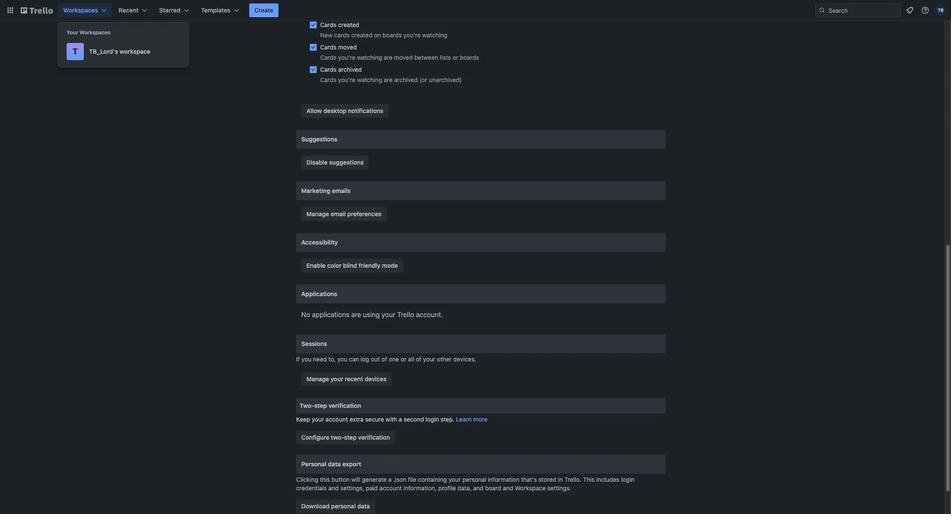 Task type: locate. For each thing, give the bounding box(es) containing it.
0 vertical spatial moved
[[338, 43, 357, 51]]

manage down need
[[307, 375, 329, 383]]

2 vertical spatial watching
[[357, 76, 382, 83]]

and
[[329, 485, 339, 492], [474, 485, 484, 492], [503, 485, 514, 492]]

login left step.
[[426, 416, 439, 423]]

are up cards you're watching are archived (or unarchived)
[[384, 54, 393, 61]]

moved down "cards"
[[338, 43, 357, 51]]

download personal data link
[[296, 500, 375, 514]]

information
[[488, 476, 520, 483]]

personal up data,
[[463, 476, 487, 483]]

0 vertical spatial archived
[[338, 66, 362, 73]]

or left all on the bottom left of the page
[[401, 356, 407, 363]]

0 vertical spatial manage
[[307, 210, 329, 218]]

personal data export
[[302, 461, 361, 468]]

or right lists
[[453, 54, 459, 61]]

0 horizontal spatial step
[[315, 402, 327, 409]]

you right to, on the bottom left
[[338, 356, 348, 363]]

0 horizontal spatial personal
[[331, 503, 356, 510]]

created left on
[[351, 31, 373, 39]]

with
[[386, 416, 397, 423]]

are for moved
[[384, 54, 393, 61]]

all
[[408, 356, 415, 363]]

templates button
[[196, 3, 244, 17]]

archived down cards moved
[[338, 66, 362, 73]]

two-
[[331, 434, 344, 441]]

boards
[[383, 31, 402, 39], [460, 54, 480, 61]]

allow
[[307, 107, 322, 114]]

watching down on
[[357, 54, 382, 61]]

settings,
[[341, 485, 365, 492]]

login inside clicking this button will generate a .json file containing your personal information that's stored in trello. this includes login credentials and settings, paid account information, profile data, and board and workspace settings.
[[622, 476, 635, 483]]

you're down cards moved
[[338, 54, 356, 61]]

disable
[[307, 159, 328, 166]]

3 cards from the top
[[320, 54, 337, 61]]

0 horizontal spatial moved
[[338, 43, 357, 51]]

learn
[[456, 416, 472, 423]]

download personal data
[[302, 503, 370, 510]]

log
[[361, 356, 369, 363]]

moved left between
[[394, 54, 413, 61]]

1 horizontal spatial login
[[622, 476, 635, 483]]

1 vertical spatial a
[[389, 476, 392, 483]]

will
[[352, 476, 361, 483]]

1 horizontal spatial and
[[474, 485, 484, 492]]

0 vertical spatial are
[[384, 54, 393, 61]]

and down button
[[329, 485, 339, 492]]

1 vertical spatial account
[[380, 485, 402, 492]]

1 horizontal spatial boards
[[460, 54, 480, 61]]

account down .json
[[380, 485, 402, 492]]

archived
[[338, 66, 362, 73], [394, 76, 418, 83]]

2 cards from the top
[[320, 43, 337, 51]]

step down extra
[[344, 434, 357, 441]]

sessions
[[302, 340, 327, 348]]

1 vertical spatial step
[[344, 434, 357, 441]]

you're
[[404, 31, 421, 39], [338, 54, 356, 61], [338, 76, 356, 83]]

manage for manage email preferences
[[307, 210, 329, 218]]

0 horizontal spatial account
[[326, 416, 348, 423]]

are down cards you're watching are moved between lists or boards
[[384, 76, 393, 83]]

you
[[302, 356, 312, 363], [338, 356, 348, 363]]

your
[[382, 311, 396, 319], [423, 356, 436, 363], [331, 375, 344, 383], [312, 416, 324, 423], [449, 476, 461, 483]]

accessibility
[[302, 239, 338, 246]]

1 vertical spatial login
[[622, 476, 635, 483]]

created up "cards"
[[338, 21, 360, 28]]

personal inside clicking this button will generate a .json file containing your personal information that's stored in trello. this includes login credentials and settings, paid account information, profile data, and board and workspace settings.
[[463, 476, 487, 483]]

1 cards from the top
[[320, 21, 337, 28]]

3 and from the left
[[503, 485, 514, 492]]

0 vertical spatial data
[[328, 461, 341, 468]]

workspace
[[120, 48, 151, 55]]

your right keep
[[312, 416, 324, 423]]

cards for cards created
[[320, 21, 337, 28]]

1 vertical spatial manage
[[307, 375, 329, 383]]

0 vertical spatial step
[[315, 402, 327, 409]]

1 manage from the top
[[307, 210, 329, 218]]

recent
[[119, 6, 139, 14]]

personal down "settings,"
[[331, 503, 356, 510]]

button
[[332, 476, 350, 483]]

1 horizontal spatial of
[[416, 356, 422, 363]]

other
[[437, 356, 452, 363]]

devices
[[365, 375, 387, 383]]

and right data,
[[474, 485, 484, 492]]

verification down the 'secure'
[[358, 434, 390, 441]]

a
[[399, 416, 402, 423], [389, 476, 392, 483]]

are
[[384, 54, 393, 61], [384, 76, 393, 83], [352, 311, 361, 319]]

1 horizontal spatial personal
[[463, 476, 487, 483]]

devices.
[[454, 356, 477, 363]]

1 vertical spatial verification
[[358, 434, 390, 441]]

of right all on the bottom left of the page
[[416, 356, 422, 363]]

enable color blind friendly mode link
[[302, 259, 403, 273]]

you're up cards you're watching are moved between lists or boards
[[404, 31, 421, 39]]

disable suggestions link
[[302, 156, 369, 169]]

0 horizontal spatial login
[[426, 416, 439, 423]]

watching up between
[[423, 31, 448, 39]]

this
[[320, 476, 330, 483]]

data up button
[[328, 461, 341, 468]]

more
[[474, 416, 488, 423]]

1 vertical spatial archived
[[394, 76, 418, 83]]

1 vertical spatial data
[[358, 503, 370, 510]]

0 vertical spatial you're
[[404, 31, 421, 39]]

1 vertical spatial moved
[[394, 54, 413, 61]]

if you need to, you can log out of one or all of your other devices.
[[296, 356, 477, 363]]

0 horizontal spatial and
[[329, 485, 339, 492]]

you're down cards archived
[[338, 76, 356, 83]]

stored
[[539, 476, 557, 483]]

0 horizontal spatial a
[[389, 476, 392, 483]]

workspaces up your workspaces
[[63, 6, 98, 14]]

1 vertical spatial or
[[401, 356, 407, 363]]

cards
[[320, 21, 337, 28], [320, 43, 337, 51], [320, 54, 337, 61], [320, 66, 337, 73], [320, 76, 337, 83]]

configure two-step verification link
[[296, 431, 395, 445]]

new
[[320, 31, 333, 39]]

allow desktop notifications link
[[302, 104, 389, 118]]

board
[[486, 485, 502, 492]]

0 vertical spatial workspaces
[[63, 6, 98, 14]]

0 vertical spatial personal
[[463, 476, 487, 483]]

unarchived)
[[429, 76, 462, 83]]

login
[[426, 416, 439, 423], [622, 476, 635, 483]]

data down paid
[[358, 503, 370, 510]]

2 horizontal spatial and
[[503, 485, 514, 492]]

workspace
[[515, 485, 546, 492]]

Search field
[[826, 4, 902, 17]]

are left using on the left bottom
[[352, 311, 361, 319]]

step up configure on the left of page
[[315, 402, 327, 409]]

or
[[453, 54, 459, 61], [401, 356, 407, 363]]

1 horizontal spatial data
[[358, 503, 370, 510]]

configure two-step verification
[[302, 434, 390, 441]]

manage left email
[[307, 210, 329, 218]]

a inside clicking this button will generate a .json file containing your personal information that's stored in trello. this includes login credentials and settings, paid account information, profile data, and board and workspace settings.
[[389, 476, 392, 483]]

no applications are using your trello account.
[[302, 311, 443, 319]]

a left .json
[[389, 476, 392, 483]]

account.
[[416, 311, 443, 319]]

4 cards from the top
[[320, 66, 337, 73]]

your left recent
[[331, 375, 344, 383]]

your up profile in the bottom left of the page
[[449, 476, 461, 483]]

account
[[326, 416, 348, 423], [380, 485, 402, 492]]

starred
[[159, 6, 181, 14]]

that's
[[522, 476, 537, 483]]

and down information
[[503, 485, 514, 492]]

workspaces up tb_lord's
[[80, 29, 111, 36]]

1 vertical spatial are
[[384, 76, 393, 83]]

t
[[73, 46, 78, 56]]

tb_lord's workspace
[[89, 48, 151, 55]]

2 manage from the top
[[307, 375, 329, 383]]

your
[[67, 29, 78, 36]]

to,
[[329, 356, 336, 363]]

0 vertical spatial or
[[453, 54, 459, 61]]

login right includes
[[622, 476, 635, 483]]

1 horizontal spatial a
[[399, 416, 402, 423]]

personal
[[463, 476, 487, 483], [331, 503, 356, 510]]

1 horizontal spatial step
[[344, 434, 357, 441]]

5 cards from the top
[[320, 76, 337, 83]]

0 horizontal spatial of
[[382, 356, 387, 363]]

1 horizontal spatial moved
[[394, 54, 413, 61]]

account inside clicking this button will generate a .json file containing your personal information that's stored in trello. this includes login credentials and settings, paid account information, profile data, and board and workspace settings.
[[380, 485, 402, 492]]

2 of from the left
[[416, 356, 422, 363]]

no
[[302, 311, 310, 319]]

watching
[[423, 31, 448, 39], [357, 54, 382, 61], [357, 76, 382, 83]]

1 horizontal spatial account
[[380, 485, 402, 492]]

archived left (or
[[394, 76, 418, 83]]

verification up extra
[[329, 402, 361, 409]]

of right "out"
[[382, 356, 387, 363]]

data
[[328, 461, 341, 468], [358, 503, 370, 510]]

paid
[[366, 485, 378, 492]]

2 vertical spatial you're
[[338, 76, 356, 83]]

you right if
[[302, 356, 312, 363]]

keep your account extra secure with a second login step. learn more
[[296, 416, 488, 423]]

download
[[302, 503, 330, 510]]

boards right lists
[[460, 54, 480, 61]]

account down two-step verification
[[326, 416, 348, 423]]

color
[[327, 262, 342, 269]]

personal
[[302, 461, 327, 468]]

0 horizontal spatial archived
[[338, 66, 362, 73]]

watching down cards archived
[[357, 76, 382, 83]]

1 vertical spatial you're
[[338, 54, 356, 61]]

boards right on
[[383, 31, 402, 39]]

starred button
[[154, 3, 194, 17]]

workspaces
[[63, 6, 98, 14], [80, 29, 111, 36]]

primary element
[[0, 0, 952, 21]]

watching for moved
[[357, 54, 382, 61]]

create button
[[249, 3, 279, 17]]

information,
[[404, 485, 437, 492]]

0 horizontal spatial you
[[302, 356, 312, 363]]

0 vertical spatial a
[[399, 416, 402, 423]]

1 vertical spatial personal
[[331, 503, 356, 510]]

a right with
[[399, 416, 402, 423]]

your inside manage your recent devices link
[[331, 375, 344, 383]]

preferences
[[348, 210, 382, 218]]

0 vertical spatial boards
[[383, 31, 402, 39]]

1 vertical spatial watching
[[357, 54, 382, 61]]

1 horizontal spatial you
[[338, 356, 348, 363]]

0 vertical spatial account
[[326, 416, 348, 423]]

enable color blind friendly mode
[[307, 262, 398, 269]]

cards moved
[[320, 43, 357, 51]]

manage
[[307, 210, 329, 218], [307, 375, 329, 383]]

your inside clicking this button will generate a .json file containing your personal information that's stored in trello. this includes login credentials and settings, paid account information, profile data, and board and workspace settings.
[[449, 476, 461, 483]]



Task type: vqa. For each thing, say whether or not it's contained in the screenshot.
Find template
no



Task type: describe. For each thing, give the bounding box(es) containing it.
are for archived
[[384, 76, 393, 83]]

1 you from the left
[[302, 356, 312, 363]]

manage for manage your recent devices
[[307, 375, 329, 383]]

two-
[[300, 402, 315, 409]]

cards
[[334, 31, 350, 39]]

configure
[[302, 434, 330, 441]]

1 vertical spatial boards
[[460, 54, 480, 61]]

2 you from the left
[[338, 356, 348, 363]]

mode
[[382, 262, 398, 269]]

0 vertical spatial verification
[[329, 402, 361, 409]]

cards for cards moved
[[320, 43, 337, 51]]

notifications
[[348, 107, 384, 114]]

0 notifications image
[[905, 5, 916, 15]]

manage email preferences link
[[302, 207, 387, 221]]

1 horizontal spatial or
[[453, 54, 459, 61]]

your left the other
[[423, 356, 436, 363]]

workspaces button
[[58, 3, 112, 17]]

manage your recent devices
[[307, 375, 387, 383]]

1 vertical spatial created
[[351, 31, 373, 39]]

one
[[389, 356, 399, 363]]

2 vertical spatial are
[[352, 311, 361, 319]]

you're for moved
[[338, 54, 356, 61]]

trello.
[[565, 476, 582, 483]]

in
[[558, 476, 563, 483]]

blind
[[343, 262, 357, 269]]

cards for cards you're watching are moved between lists or boards
[[320, 54, 337, 61]]

includes
[[597, 476, 620, 483]]

this
[[583, 476, 595, 483]]

credentials
[[296, 485, 327, 492]]

export
[[343, 461, 361, 468]]

enable
[[307, 262, 326, 269]]

profile
[[439, 485, 456, 492]]

cards for cards archived
[[320, 66, 337, 73]]

clicking
[[296, 476, 318, 483]]

need
[[313, 356, 327, 363]]

0 horizontal spatial boards
[[383, 31, 402, 39]]

suggestions
[[329, 159, 364, 166]]

applications
[[302, 290, 338, 298]]

using
[[363, 311, 380, 319]]

marketing
[[302, 187, 331, 194]]

1 of from the left
[[382, 356, 387, 363]]

(or
[[420, 76, 428, 83]]

back to home image
[[21, 3, 53, 17]]

two-step verification
[[300, 402, 361, 409]]

recent button
[[114, 3, 152, 17]]

0 vertical spatial login
[[426, 416, 439, 423]]

allow desktop notifications
[[307, 107, 384, 114]]

0 horizontal spatial data
[[328, 461, 341, 468]]

1 and from the left
[[329, 485, 339, 492]]

step.
[[441, 416, 455, 423]]

your right using on the left bottom
[[382, 311, 396, 319]]

email
[[331, 210, 346, 218]]

cards archived
[[320, 66, 362, 73]]

1 vertical spatial workspaces
[[80, 29, 111, 36]]

friendly
[[359, 262, 381, 269]]

can
[[349, 356, 359, 363]]

1 horizontal spatial archived
[[394, 76, 418, 83]]

0 horizontal spatial or
[[401, 356, 407, 363]]

your workspaces
[[67, 29, 111, 36]]

generate
[[362, 476, 387, 483]]

you're for archived
[[338, 76, 356, 83]]

containing
[[418, 476, 447, 483]]

on
[[374, 31, 381, 39]]

watching for archived
[[357, 76, 382, 83]]

if
[[296, 356, 300, 363]]

manage email preferences
[[307, 210, 382, 218]]

desktop
[[324, 107, 347, 114]]

settings.
[[548, 485, 572, 492]]

second
[[404, 416, 424, 423]]

2 and from the left
[[474, 485, 484, 492]]

learn more link
[[456, 416, 488, 423]]

manage your recent devices link
[[302, 372, 392, 386]]

create
[[255, 6, 274, 14]]

trello
[[397, 311, 415, 319]]

keep
[[296, 416, 310, 423]]

cards you're watching are archived (or unarchived)
[[320, 76, 462, 83]]

.json
[[394, 476, 407, 483]]

extra
[[350, 416, 364, 423]]

0 vertical spatial watching
[[423, 31, 448, 39]]

workspaces inside popup button
[[63, 6, 98, 14]]

disable suggestions
[[307, 159, 364, 166]]

between
[[415, 54, 439, 61]]

cards created
[[320, 21, 360, 28]]

templates
[[201, 6, 231, 14]]

marketing emails
[[302, 187, 351, 194]]

clicking this button will generate a .json file containing your personal information that's stored in trello. this includes login credentials and settings, paid account information, profile data, and board and workspace settings.
[[296, 476, 635, 492]]

suggestions
[[302, 135, 338, 143]]

data,
[[458, 485, 472, 492]]

new cards created on boards you're watching
[[320, 31, 448, 39]]

tyler black (tylerblack440) image
[[936, 5, 947, 15]]

search image
[[819, 7, 826, 14]]

out
[[371, 356, 380, 363]]

cards for cards you're watching are archived (or unarchived)
[[320, 76, 337, 83]]

0 vertical spatial created
[[338, 21, 360, 28]]

cards you're watching are moved between lists or boards
[[320, 54, 480, 61]]

open information menu image
[[922, 6, 930, 15]]



